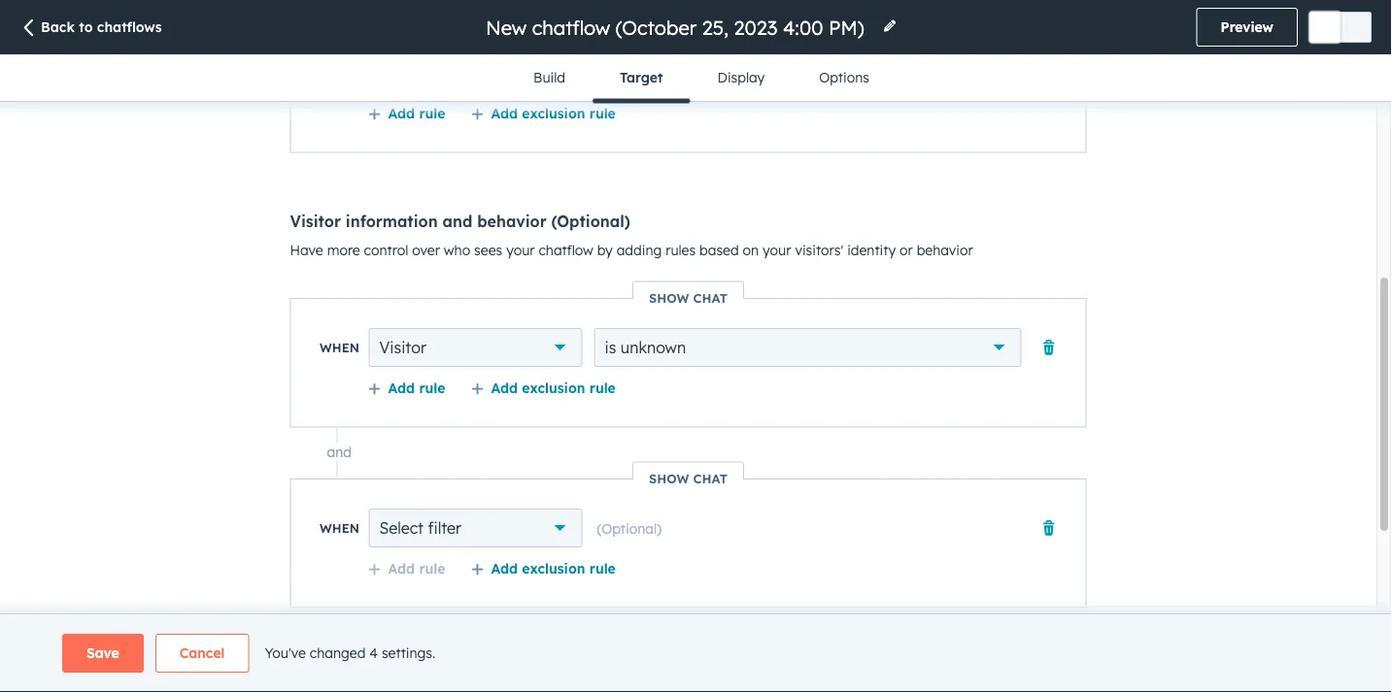 Task type: describe. For each thing, give the bounding box(es) containing it.
0 vertical spatial behavior
[[477, 212, 547, 231]]

is unknown button
[[594, 329, 1022, 368]]

add rule for add rule button for 1st the add exclusion rule button from the top
[[388, 105, 446, 122]]

build button
[[506, 54, 593, 101]]

add rule button for 1st the add exclusion rule button from the top
[[368, 105, 446, 122]]

on
[[743, 242, 759, 259]]

add exclusion rule button for visitor
[[471, 380, 616, 398]]

adding
[[617, 242, 662, 259]]

control
[[364, 242, 408, 259]]

display button
[[691, 54, 792, 101]]

1 vertical spatial (optional)
[[597, 521, 662, 538]]

target
[[620, 69, 663, 86]]

by
[[597, 242, 613, 259]]

or
[[900, 242, 913, 259]]

1 exclusion from the top
[[522, 105, 586, 122]]

add exclusion rule button for select filter
[[471, 561, 616, 578]]

save
[[87, 645, 119, 662]]

identity
[[848, 242, 896, 259]]

filter
[[428, 519, 462, 539]]

visitor for visitor information and  behavior (optional)
[[290, 212, 341, 231]]

preview
[[1221, 18, 1274, 35]]

add rule button for the add exclusion rule button associated with visitor
[[368, 380, 446, 398]]

to
[[79, 18, 93, 35]]

options button
[[792, 54, 897, 101]]

more
[[327, 242, 360, 259]]

1 vertical spatial and
[[327, 445, 352, 462]]

chat for visitor
[[693, 291, 728, 307]]

have
[[290, 242, 323, 259]]

chatflow
[[539, 242, 594, 259]]

1 add exclusion rule button from the top
[[471, 105, 616, 122]]

cancel
[[180, 645, 225, 662]]

is unknown
[[605, 339, 686, 358]]

navigation containing build
[[506, 54, 897, 104]]

build
[[534, 69, 566, 86]]

you've changed 4 settings.
[[265, 645, 436, 662]]

save button
[[62, 635, 144, 674]]

exclusion for visitor
[[522, 380, 586, 397]]

1 your from the left
[[507, 242, 535, 259]]

target button
[[593, 54, 691, 104]]

3 add rule button from the top
[[368, 561, 446, 578]]



Task type: vqa. For each thing, say whether or not it's contained in the screenshot.
1st the Go
no



Task type: locate. For each thing, give the bounding box(es) containing it.
0 vertical spatial add exclusion rule
[[491, 105, 616, 122]]

show
[[649, 291, 690, 307], [649, 471, 690, 487]]

visitor for visitor
[[380, 339, 427, 358]]

add rule
[[388, 105, 446, 122], [388, 380, 446, 397], [388, 561, 446, 578]]

exclusion for select filter
[[522, 561, 586, 578]]

0 vertical spatial and
[[443, 212, 473, 231]]

behavior right or in the top right of the page
[[917, 242, 974, 259]]

display
[[718, 69, 765, 86]]

1 vertical spatial show
[[649, 471, 690, 487]]

2 your from the left
[[763, 242, 792, 259]]

1 vertical spatial add rule
[[388, 380, 446, 397]]

show chat link
[[634, 291, 744, 307], [634, 471, 744, 487]]

2 when from the top
[[320, 521, 360, 537]]

chat for select filter
[[693, 471, 728, 487]]

rule
[[419, 105, 446, 122], [590, 105, 616, 122], [419, 380, 446, 397], [590, 380, 616, 397], [419, 561, 446, 578], [590, 561, 616, 578]]

when for select filter
[[320, 521, 360, 537]]

select
[[380, 519, 424, 539]]

behavior up sees
[[477, 212, 547, 231]]

your right sees
[[507, 242, 535, 259]]

(optional)
[[552, 212, 631, 231], [597, 521, 662, 538]]

back
[[41, 18, 75, 35]]

2 vertical spatial add rule button
[[368, 561, 446, 578]]

1 vertical spatial show chat link
[[634, 471, 744, 487]]

add rule button
[[368, 105, 446, 122], [368, 380, 446, 398], [368, 561, 446, 578]]

add exclusion rule
[[491, 105, 616, 122], [491, 380, 616, 397], [491, 561, 616, 578]]

preview button
[[1197, 8, 1298, 47]]

add exclusion rule button
[[471, 105, 616, 122], [471, 380, 616, 398], [471, 561, 616, 578]]

0 vertical spatial add rule
[[388, 105, 446, 122]]

visitor information and  behavior (optional)
[[290, 212, 631, 231]]

visitor
[[290, 212, 341, 231], [380, 339, 427, 358]]

3 exclusion from the top
[[522, 561, 586, 578]]

1 horizontal spatial and
[[443, 212, 473, 231]]

2 show chat from the top
[[649, 471, 728, 487]]

add rule for add rule button associated with the add exclusion rule button associated with visitor
[[388, 380, 446, 397]]

1 show from the top
[[649, 291, 690, 307]]

2 vertical spatial add rule
[[388, 561, 446, 578]]

0 vertical spatial show
[[649, 291, 690, 307]]

0 horizontal spatial and
[[327, 445, 352, 462]]

add exclusion rule down select filter popup button
[[491, 561, 616, 578]]

1 vertical spatial visitor
[[380, 339, 427, 358]]

add rule for 3rd add rule button from the top
[[388, 561, 446, 578]]

2 vertical spatial exclusion
[[522, 561, 586, 578]]

back to chatflows button
[[19, 18, 162, 39]]

show chat for visitor
[[649, 291, 728, 307]]

1 show chat from the top
[[649, 291, 728, 307]]

add exclusion rule button down build button
[[471, 105, 616, 122]]

1 horizontal spatial behavior
[[917, 242, 974, 259]]

add exclusion rule button down select filter popup button
[[471, 561, 616, 578]]

1 when from the top
[[320, 341, 360, 356]]

unknown
[[621, 339, 686, 358]]

2 show from the top
[[649, 471, 690, 487]]

2 show chat link from the top
[[634, 471, 744, 487]]

sees
[[474, 242, 503, 259]]

based
[[700, 242, 739, 259]]

2 vertical spatial add exclusion rule button
[[471, 561, 616, 578]]

show for select filter
[[649, 471, 690, 487]]

0 vertical spatial (optional)
[[552, 212, 631, 231]]

2 add exclusion rule from the top
[[491, 380, 616, 397]]

0 horizontal spatial visitor
[[290, 212, 341, 231]]

0 horizontal spatial behavior
[[477, 212, 547, 231]]

behavior
[[477, 212, 547, 231], [917, 242, 974, 259]]

show chat link for visitor
[[634, 291, 744, 307]]

1 vertical spatial add exclusion rule button
[[471, 380, 616, 398]]

and
[[443, 212, 473, 231], [327, 445, 352, 462]]

over
[[412, 242, 440, 259]]

exclusion
[[522, 105, 586, 122], [522, 380, 586, 397], [522, 561, 586, 578]]

2 vertical spatial add exclusion rule
[[491, 561, 616, 578]]

who
[[444, 242, 471, 259]]

chatflows
[[97, 18, 162, 35]]

2 add exclusion rule button from the top
[[471, 380, 616, 398]]

1 vertical spatial add rule button
[[368, 380, 446, 398]]

add exclusion rule button down is
[[471, 380, 616, 398]]

1 add exclusion rule from the top
[[491, 105, 616, 122]]

information
[[346, 212, 438, 231]]

1 horizontal spatial your
[[763, 242, 792, 259]]

2 add rule button from the top
[[368, 380, 446, 398]]

back to chatflows
[[41, 18, 162, 35]]

select filter
[[380, 519, 462, 539]]

1 vertical spatial behavior
[[917, 242, 974, 259]]

1 show chat link from the top
[[634, 291, 744, 307]]

have more control over who sees your chatflow by adding rules based on your visitors' identity or behavior
[[290, 242, 974, 259]]

add exclusion rule for visitor
[[491, 380, 616, 397]]

1 add rule button from the top
[[368, 105, 446, 122]]

add exclusion rule down build button
[[491, 105, 616, 122]]

your right on
[[763, 242, 792, 259]]

rules
[[666, 242, 696, 259]]

you've
[[265, 645, 306, 662]]

show chat
[[649, 291, 728, 307], [649, 471, 728, 487]]

when
[[320, 341, 360, 356], [320, 521, 360, 537]]

cancel button
[[155, 635, 249, 674]]

is
[[605, 339, 617, 358]]

your
[[507, 242, 535, 259], [763, 242, 792, 259]]

chat
[[693, 291, 728, 307], [693, 471, 728, 487]]

exclusion down build button
[[522, 105, 586, 122]]

visitor inside 'popup button'
[[380, 339, 427, 358]]

show chat for select filter
[[649, 471, 728, 487]]

exclusion down select filter popup button
[[522, 561, 586, 578]]

3 add rule from the top
[[388, 561, 446, 578]]

add
[[388, 105, 415, 122], [491, 105, 518, 122], [388, 380, 415, 397], [491, 380, 518, 397], [388, 561, 415, 578], [491, 561, 518, 578]]

1 vertical spatial chat
[[693, 471, 728, 487]]

0 vertical spatial add exclusion rule button
[[471, 105, 616, 122]]

visitor button
[[369, 329, 583, 368]]

changed
[[310, 645, 366, 662]]

when for visitor
[[320, 341, 360, 356]]

3 add exclusion rule button from the top
[[471, 561, 616, 578]]

1 add rule from the top
[[388, 105, 446, 122]]

0 vertical spatial when
[[320, 341, 360, 356]]

add exclusion rule for select filter
[[491, 561, 616, 578]]

3 add exclusion rule from the top
[[491, 561, 616, 578]]

show for visitor
[[649, 291, 690, 307]]

add exclusion rule down is
[[491, 380, 616, 397]]

1 vertical spatial when
[[320, 521, 360, 537]]

1 horizontal spatial visitor
[[380, 339, 427, 358]]

settings.
[[382, 645, 436, 662]]

0 vertical spatial exclusion
[[522, 105, 586, 122]]

2 chat from the top
[[693, 471, 728, 487]]

select filter button
[[369, 510, 583, 549]]

None field
[[484, 14, 871, 40]]

1 vertical spatial add exclusion rule
[[491, 380, 616, 397]]

navigation
[[506, 54, 897, 104]]

0 horizontal spatial your
[[507, 242, 535, 259]]

show chat link for select filter
[[634, 471, 744, 487]]

options
[[819, 69, 870, 86]]

0 vertical spatial visitor
[[290, 212, 341, 231]]

exclusion down "visitor" 'popup button'
[[522, 380, 586, 397]]

0 vertical spatial show chat
[[649, 291, 728, 307]]

1 vertical spatial show chat
[[649, 471, 728, 487]]

0 vertical spatial chat
[[693, 291, 728, 307]]

0 vertical spatial show chat link
[[634, 291, 744, 307]]

visitors'
[[795, 242, 844, 259]]

2 exclusion from the top
[[522, 380, 586, 397]]

0 vertical spatial add rule button
[[368, 105, 446, 122]]

4
[[370, 645, 378, 662]]

2 add rule from the top
[[388, 380, 446, 397]]

1 chat from the top
[[693, 291, 728, 307]]

1 vertical spatial exclusion
[[522, 380, 586, 397]]



